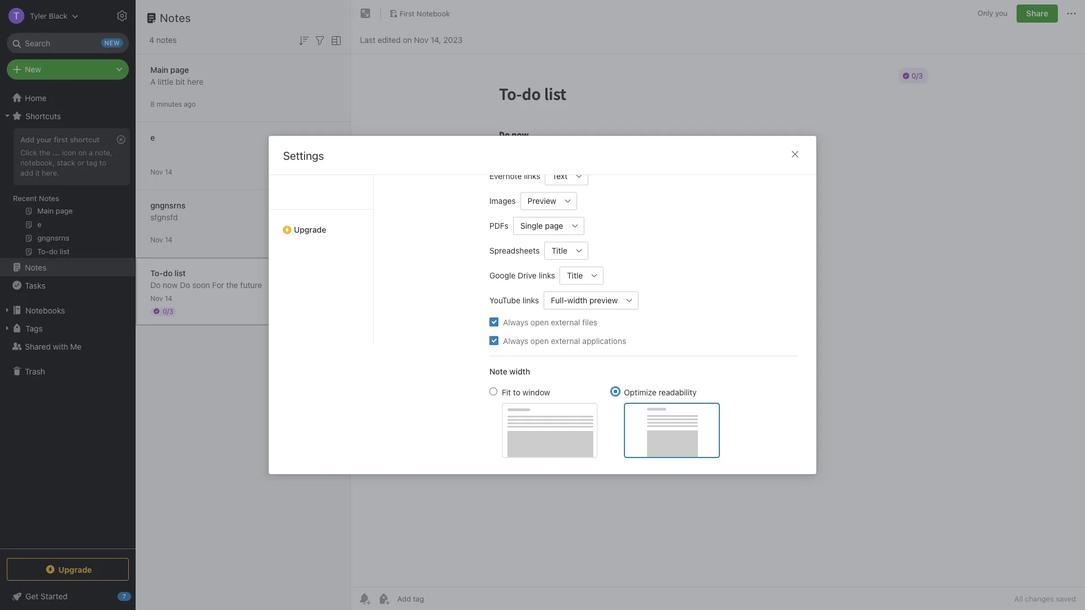 Task type: describe. For each thing, give the bounding box(es) containing it.
a little bit here
[[150, 77, 203, 86]]

trash link
[[0, 362, 135, 380]]

or
[[77, 158, 84, 167]]

youtube
[[489, 296, 521, 305]]

now
[[163, 280, 178, 290]]

share
[[1026, 8, 1049, 18]]

full-
[[551, 296, 567, 305]]

to-do list do now do soon for the future
[[150, 268, 262, 290]]

1 vertical spatial upgrade button
[[7, 558, 129, 581]]

here
[[187, 77, 203, 86]]

add
[[20, 168, 33, 177]]

Search text field
[[15, 33, 121, 53]]

external for files
[[551, 317, 580, 327]]

title button for spreadsheets
[[544, 242, 570, 260]]

notes
[[156, 35, 177, 45]]

saved
[[1056, 595, 1076, 604]]

shortcuts
[[25, 111, 61, 121]]

the inside group
[[39, 148, 50, 157]]

files
[[582, 317, 597, 327]]

share button
[[1017, 5, 1058, 23]]

width for full-
[[567, 296, 587, 305]]

expand note image
[[359, 7, 372, 20]]

upgrade for rightmost upgrade popup button
[[294, 225, 326, 235]]

notes inside note list element
[[160, 11, 191, 24]]

new
[[25, 64, 41, 74]]

title for spreadsheets
[[552, 246, 568, 255]]

only you
[[978, 9, 1008, 18]]

here.
[[42, 168, 59, 177]]

2 nov 14 from the top
[[150, 235, 172, 244]]

4
[[149, 35, 154, 45]]

to-
[[150, 268, 163, 278]]

last edited on nov 14, 2023
[[360, 35, 463, 44]]

Note Editor text field
[[351, 54, 1085, 587]]

settings
[[283, 149, 324, 162]]

future
[[240, 280, 262, 290]]

minutes
[[157, 100, 182, 108]]

always open external files
[[503, 317, 597, 327]]

single
[[520, 221, 543, 231]]

Choose default view option for YouTube links field
[[544, 291, 639, 309]]

add tag image
[[377, 592, 391, 606]]

fit
[[502, 387, 511, 397]]

1 do from the left
[[150, 280, 161, 290]]

notebook
[[417, 9, 450, 18]]

youtube links
[[489, 296, 539, 305]]

stack
[[57, 158, 75, 167]]

Choose default view option for Images field
[[520, 192, 577, 210]]

add
[[20, 135, 34, 144]]

last
[[360, 35, 376, 44]]

note
[[489, 367, 507, 376]]

note,
[[95, 148, 112, 157]]

all
[[1015, 595, 1023, 604]]

you
[[995, 9, 1008, 18]]

images
[[489, 196, 516, 206]]

optimize readability
[[624, 387, 697, 397]]

notebooks
[[25, 306, 65, 315]]

shared with me link
[[0, 337, 135, 356]]

notebooks link
[[0, 301, 135, 319]]

first notebook
[[400, 9, 450, 18]]

google
[[489, 271, 516, 280]]

me
[[70, 342, 82, 351]]

e
[[150, 133, 155, 142]]

title button for google drive links
[[560, 267, 586, 285]]

expand notebooks image
[[3, 306, 12, 315]]

expand tags image
[[3, 324, 12, 333]]

shared
[[25, 342, 51, 351]]

settings image
[[115, 9, 129, 23]]

preview
[[528, 196, 556, 206]]

2023
[[443, 35, 463, 44]]

do
[[163, 268, 173, 278]]

trash
[[25, 367, 45, 376]]

1 nov 14 from the top
[[150, 168, 172, 176]]

to inside icon on a note, notebook, stack or tag to add it here.
[[99, 158, 106, 167]]

preview
[[590, 296, 618, 305]]

4 notes
[[149, 35, 177, 45]]

soon
[[192, 280, 210, 290]]

shared with me
[[25, 342, 82, 351]]

8 minutes ago
[[150, 100, 196, 108]]

sfgnsfd
[[150, 212, 178, 222]]

open for always open external applications
[[531, 336, 549, 346]]

tags button
[[0, 319, 135, 337]]

nov inside note window element
[[414, 35, 429, 44]]

Always open external applications checkbox
[[489, 336, 499, 345]]

upgrade for the bottom upgrade popup button
[[58, 565, 92, 575]]

first notebook button
[[385, 6, 454, 21]]

applications
[[582, 336, 626, 346]]

recent
[[13, 194, 37, 203]]

always for always open external applications
[[503, 336, 528, 346]]

for
[[212, 280, 224, 290]]

1 14 from the top
[[165, 168, 172, 176]]

note width
[[489, 367, 530, 376]]

single page button
[[513, 217, 566, 235]]

1 vertical spatial notes
[[39, 194, 59, 203]]

home link
[[0, 89, 136, 107]]

changes
[[1025, 595, 1054, 604]]

readability
[[659, 387, 697, 397]]

the inside 'to-do list do now do soon for the future'
[[226, 280, 238, 290]]



Task type: locate. For each thing, give the bounding box(es) containing it.
google drive links
[[489, 271, 555, 280]]

a
[[89, 148, 93, 157]]

3 nov 14 from the top
[[150, 294, 172, 303]]

0 vertical spatial on
[[403, 35, 412, 44]]

title button
[[544, 242, 570, 260], [560, 267, 586, 285]]

option group
[[489, 386, 720, 458]]

2 vertical spatial notes
[[25, 263, 46, 272]]

open down the always open external files
[[531, 336, 549, 346]]

links
[[524, 171, 540, 181], [539, 271, 555, 280], [523, 296, 539, 305]]

group inside tree
[[0, 125, 135, 263]]

only
[[978, 9, 993, 18]]

ago
[[184, 100, 196, 108]]

option group containing fit to window
[[489, 386, 720, 458]]

new button
[[7, 59, 129, 80]]

notes
[[160, 11, 191, 24], [39, 194, 59, 203], [25, 263, 46, 272]]

list
[[175, 268, 186, 278]]

title inside title field
[[567, 271, 583, 280]]

0 horizontal spatial upgrade button
[[7, 558, 129, 581]]

always for always open external files
[[503, 317, 528, 327]]

0 vertical spatial 14
[[165, 168, 172, 176]]

drive
[[518, 271, 537, 280]]

2 open from the top
[[531, 336, 549, 346]]

tree
[[0, 89, 136, 548]]

notes link
[[0, 258, 135, 276]]

click
[[20, 148, 37, 157]]

Always open external files checkbox
[[489, 318, 499, 327]]

external down the always open external files
[[551, 336, 580, 346]]

it
[[35, 168, 40, 177]]

0 vertical spatial title
[[552, 246, 568, 255]]

full-width preview
[[551, 296, 618, 305]]

evernote
[[489, 171, 522, 181]]

0 horizontal spatial do
[[150, 280, 161, 290]]

1 vertical spatial title
[[567, 271, 583, 280]]

group
[[0, 125, 135, 263]]

0 vertical spatial the
[[39, 148, 50, 157]]

page up the bit
[[170, 65, 189, 74]]

spreadsheets
[[489, 246, 540, 255]]

icon on a note, notebook, stack or tag to add it here.
[[20, 148, 112, 177]]

1 external from the top
[[551, 317, 580, 327]]

click the ...
[[20, 148, 60, 157]]

0 horizontal spatial the
[[39, 148, 50, 157]]

2 external from the top
[[551, 336, 580, 346]]

page inside note list element
[[170, 65, 189, 74]]

0 vertical spatial upgrade
[[294, 225, 326, 235]]

page for single page
[[545, 221, 563, 231]]

tasks button
[[0, 276, 135, 294]]

recent notes
[[13, 194, 59, 203]]

width up files
[[567, 296, 587, 305]]

nov
[[414, 35, 429, 44], [150, 168, 163, 176], [150, 235, 163, 244], [150, 294, 163, 303]]

full-width preview button
[[544, 291, 621, 309]]

window
[[523, 387, 550, 397]]

pdfs
[[489, 221, 509, 231]]

1 horizontal spatial the
[[226, 280, 238, 290]]

nov down sfgnsfd
[[150, 235, 163, 244]]

0 horizontal spatial on
[[78, 148, 87, 157]]

Choose default view option for Spreadsheets field
[[544, 242, 588, 260]]

Choose default view option for Google Drive links field
[[560, 267, 604, 285]]

2 vertical spatial links
[[523, 296, 539, 305]]

nov up 0/3
[[150, 294, 163, 303]]

tasks
[[25, 281, 45, 290]]

title inside field
[[552, 246, 568, 255]]

gngnsrns
[[150, 200, 186, 210]]

shortcut
[[70, 135, 100, 144]]

2 14 from the top
[[165, 235, 172, 244]]

edited
[[378, 35, 401, 44]]

do down to-
[[150, 280, 161, 290]]

1 horizontal spatial on
[[403, 35, 412, 44]]

links right drive on the left top of page
[[539, 271, 555, 280]]

1 horizontal spatial page
[[545, 221, 563, 231]]

your
[[36, 135, 52, 144]]

nov 14 up 0/3
[[150, 294, 172, 303]]

nov 14 down sfgnsfd
[[150, 235, 172, 244]]

add your first shortcut
[[20, 135, 100, 144]]

open
[[531, 317, 549, 327], [531, 336, 549, 346]]

the left the ...
[[39, 148, 50, 157]]

upgrade button
[[269, 209, 373, 239], [7, 558, 129, 581]]

0 vertical spatial always
[[503, 317, 528, 327]]

2 vertical spatial nov 14
[[150, 294, 172, 303]]

links for youtube links
[[523, 296, 539, 305]]

1 vertical spatial links
[[539, 271, 555, 280]]

nov left 14,
[[414, 35, 429, 44]]

0 vertical spatial open
[[531, 317, 549, 327]]

title button down 'title' field
[[560, 267, 586, 285]]

on right edited
[[403, 35, 412, 44]]

notes up tasks
[[25, 263, 46, 272]]

0 horizontal spatial width
[[510, 367, 530, 376]]

links for evernote links
[[524, 171, 540, 181]]

do down list
[[180, 280, 190, 290]]

page for main page
[[170, 65, 189, 74]]

1 vertical spatial to
[[513, 387, 521, 397]]

Choose default view option for Evernote links field
[[545, 167, 589, 185]]

nov down e
[[150, 168, 163, 176]]

0 vertical spatial width
[[567, 296, 587, 305]]

1 horizontal spatial do
[[180, 280, 190, 290]]

1 vertical spatial external
[[551, 336, 580, 346]]

open up always open external applications
[[531, 317, 549, 327]]

add a reminder image
[[358, 592, 371, 606]]

little
[[158, 77, 173, 86]]

always right always open external files "checkbox" on the bottom of page
[[503, 317, 528, 327]]

links down drive on the left top of page
[[523, 296, 539, 305]]

on inside icon on a note, notebook, stack or tag to add it here.
[[78, 148, 87, 157]]

2 always from the top
[[503, 336, 528, 346]]

1 vertical spatial nov 14
[[150, 235, 172, 244]]

always
[[503, 317, 528, 327], [503, 336, 528, 346]]

close image
[[789, 148, 802, 161]]

1 vertical spatial upgrade
[[58, 565, 92, 575]]

home
[[25, 93, 46, 103]]

1 vertical spatial always
[[503, 336, 528, 346]]

on
[[403, 35, 412, 44], [78, 148, 87, 157]]

with
[[53, 342, 68, 351]]

to right fit
[[513, 387, 521, 397]]

notes right recent
[[39, 194, 59, 203]]

14,
[[431, 35, 441, 44]]

1 vertical spatial width
[[510, 367, 530, 376]]

external for applications
[[551, 336, 580, 346]]

title up full-width preview button
[[567, 271, 583, 280]]

on left a
[[78, 148, 87, 157]]

a
[[150, 77, 156, 86]]

width inside button
[[567, 296, 587, 305]]

tree containing home
[[0, 89, 136, 548]]

title button down single page field
[[544, 242, 570, 260]]

1 horizontal spatial width
[[567, 296, 587, 305]]

0 vertical spatial external
[[551, 317, 580, 327]]

on inside note window element
[[403, 35, 412, 44]]

optimize
[[624, 387, 657, 397]]

...
[[52, 148, 60, 157]]

first
[[54, 135, 68, 144]]

3 14 from the top
[[165, 294, 172, 303]]

1 vertical spatial the
[[226, 280, 238, 290]]

bit
[[176, 77, 185, 86]]

14 down sfgnsfd
[[165, 235, 172, 244]]

1 vertical spatial 14
[[165, 235, 172, 244]]

Fit to window radio
[[489, 387, 497, 395]]

icon
[[62, 148, 76, 157]]

group containing add your first shortcut
[[0, 125, 135, 263]]

0 horizontal spatial page
[[170, 65, 189, 74]]

fit to window
[[502, 387, 550, 397]]

1 horizontal spatial upgrade button
[[269, 209, 373, 239]]

1 open from the top
[[531, 317, 549, 327]]

1 vertical spatial title button
[[560, 267, 586, 285]]

0 vertical spatial nov 14
[[150, 168, 172, 176]]

1 horizontal spatial upgrade
[[294, 225, 326, 235]]

None search field
[[15, 33, 121, 53]]

title down single page field
[[552, 246, 568, 255]]

0 vertical spatial page
[[170, 65, 189, 74]]

0 vertical spatial upgrade button
[[269, 209, 373, 239]]

2 vertical spatial 14
[[165, 294, 172, 303]]

1 vertical spatial on
[[78, 148, 87, 157]]

external up always open external applications
[[551, 317, 580, 327]]

1 horizontal spatial to
[[513, 387, 521, 397]]

0 vertical spatial notes
[[160, 11, 191, 24]]

tag
[[86, 158, 97, 167]]

to down note,
[[99, 158, 106, 167]]

14 up gngnsrns
[[165, 168, 172, 176]]

do
[[150, 280, 161, 290], [180, 280, 190, 290]]

Choose default view option for PDFs field
[[513, 217, 584, 235]]

always open external applications
[[503, 336, 626, 346]]

nov 14 up gngnsrns
[[150, 168, 172, 176]]

page inside button
[[545, 221, 563, 231]]

text
[[552, 171, 568, 181]]

tab list
[[388, 57, 480, 344]]

tags
[[25, 324, 43, 333]]

evernote links
[[489, 171, 540, 181]]

notes up notes
[[160, 11, 191, 24]]

Optimize readability radio
[[612, 387, 619, 395]]

1 vertical spatial open
[[531, 336, 549, 346]]

main page
[[150, 65, 189, 74]]

1 vertical spatial page
[[545, 221, 563, 231]]

note list element
[[136, 0, 351, 610]]

title for google drive links
[[567, 271, 583, 280]]

0 vertical spatial links
[[524, 171, 540, 181]]

1 always from the top
[[503, 317, 528, 327]]

14 up 0/3
[[165, 294, 172, 303]]

0 horizontal spatial upgrade
[[58, 565, 92, 575]]

0 vertical spatial to
[[99, 158, 106, 167]]

8
[[150, 100, 155, 108]]

preview button
[[520, 192, 559, 210]]

first
[[400, 9, 415, 18]]

the right for on the top left
[[226, 280, 238, 290]]

width right note
[[510, 367, 530, 376]]

open for always open external files
[[531, 317, 549, 327]]

0 horizontal spatial to
[[99, 158, 106, 167]]

external
[[551, 317, 580, 327], [551, 336, 580, 346]]

note window element
[[351, 0, 1085, 610]]

2 do from the left
[[180, 280, 190, 290]]

page right "single"
[[545, 221, 563, 231]]

notebook,
[[20, 158, 55, 167]]

shortcuts button
[[0, 107, 135, 125]]

width for note
[[510, 367, 530, 376]]

always right always open external applications "option"
[[503, 336, 528, 346]]

0 vertical spatial title button
[[544, 242, 570, 260]]

single page
[[520, 221, 563, 231]]

page
[[170, 65, 189, 74], [545, 221, 563, 231]]

nov 14
[[150, 168, 172, 176], [150, 235, 172, 244], [150, 294, 172, 303]]

links left text button
[[524, 171, 540, 181]]



Task type: vqa. For each thing, say whether or not it's contained in the screenshot.
View Options field
no



